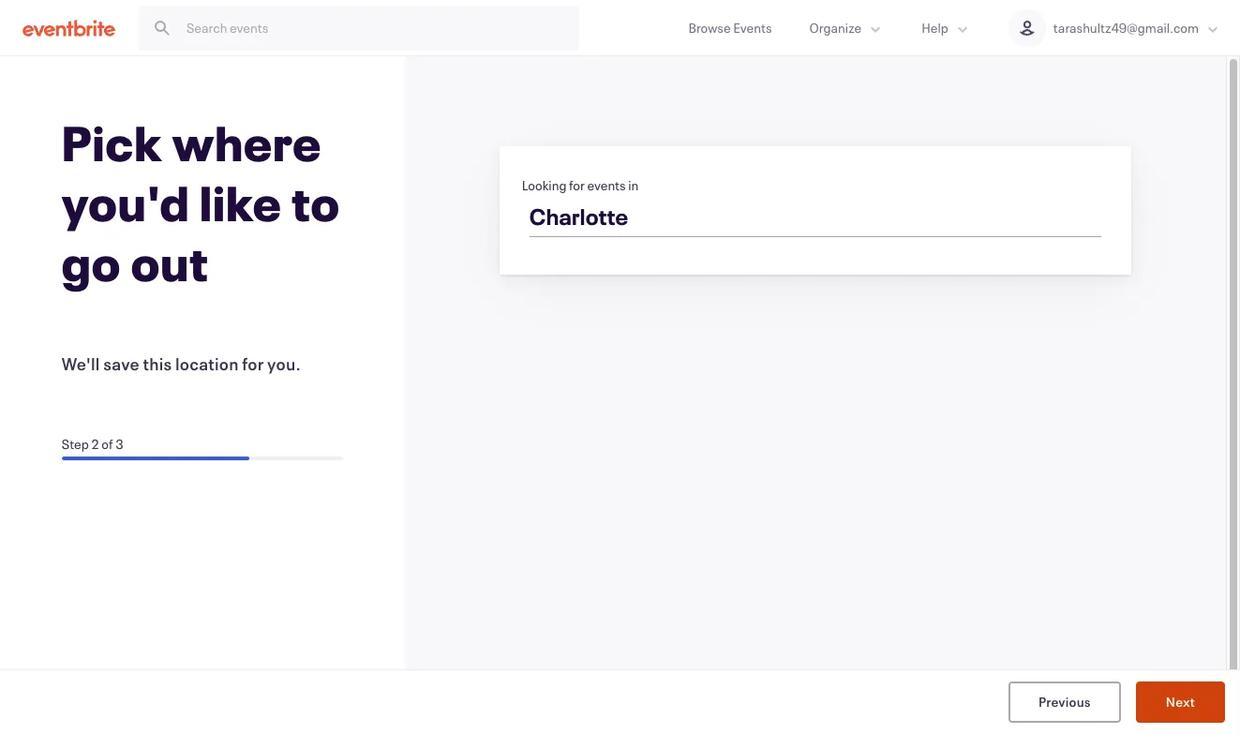 Task type: locate. For each thing, give the bounding box(es) containing it.
of
[[101, 435, 113, 453]]

like
[[200, 171, 282, 234]]

for left you.
[[242, 352, 264, 375]]

for
[[569, 176, 585, 194], [242, 352, 264, 375]]

organize link
[[791, 0, 903, 55]]

help
[[922, 19, 949, 37]]

0 vertical spatial for
[[569, 176, 585, 194]]

looking
[[522, 176, 567, 194]]

go
[[62, 231, 121, 294]]

1 vertical spatial for
[[242, 352, 264, 375]]

step
[[62, 435, 89, 453]]

previous button
[[1009, 682, 1121, 723]]

this
[[143, 352, 172, 375]]

for left events
[[569, 176, 585, 194]]

3
[[115, 435, 123, 453]]

browse events
[[689, 19, 772, 37]]

eventbrite image
[[22, 18, 115, 37]]

where
[[172, 111, 322, 174]]

step 2 of 3
[[62, 435, 123, 453]]

browse events link
[[670, 0, 791, 55]]

you.
[[267, 352, 301, 375]]

organize
[[810, 19, 862, 37]]

None text field
[[516, 196, 1115, 243]]

browse
[[689, 19, 731, 37]]

events
[[587, 176, 626, 194]]

2
[[91, 435, 99, 453]]

next
[[1166, 692, 1195, 710]]

previous
[[1039, 692, 1091, 710]]

next button
[[1136, 682, 1225, 723]]



Task type: vqa. For each thing, say whether or not it's contained in the screenshot.
for to the bottom
yes



Task type: describe. For each thing, give the bounding box(es) containing it.
0 horizontal spatial for
[[242, 352, 264, 375]]

tarashultz49@gmail.com
[[1054, 19, 1199, 37]]

location
[[175, 352, 239, 375]]

progressbar progress bar
[[62, 457, 343, 460]]

help link
[[903, 0, 990, 55]]

to
[[292, 171, 340, 234]]

events
[[733, 19, 772, 37]]

pick
[[62, 111, 163, 174]]

save
[[103, 352, 140, 375]]

in
[[628, 176, 639, 194]]

we'll
[[62, 352, 100, 375]]

tarashultz49@gmail.com link
[[990, 0, 1240, 55]]

out
[[131, 231, 209, 294]]

you'd
[[62, 171, 190, 234]]

we'll save this location for you.
[[62, 352, 301, 375]]

progressbar image
[[62, 457, 249, 460]]

looking for events in
[[522, 176, 639, 194]]

pick where you'd like to go out
[[62, 111, 340, 294]]

1 horizontal spatial for
[[569, 176, 585, 194]]



